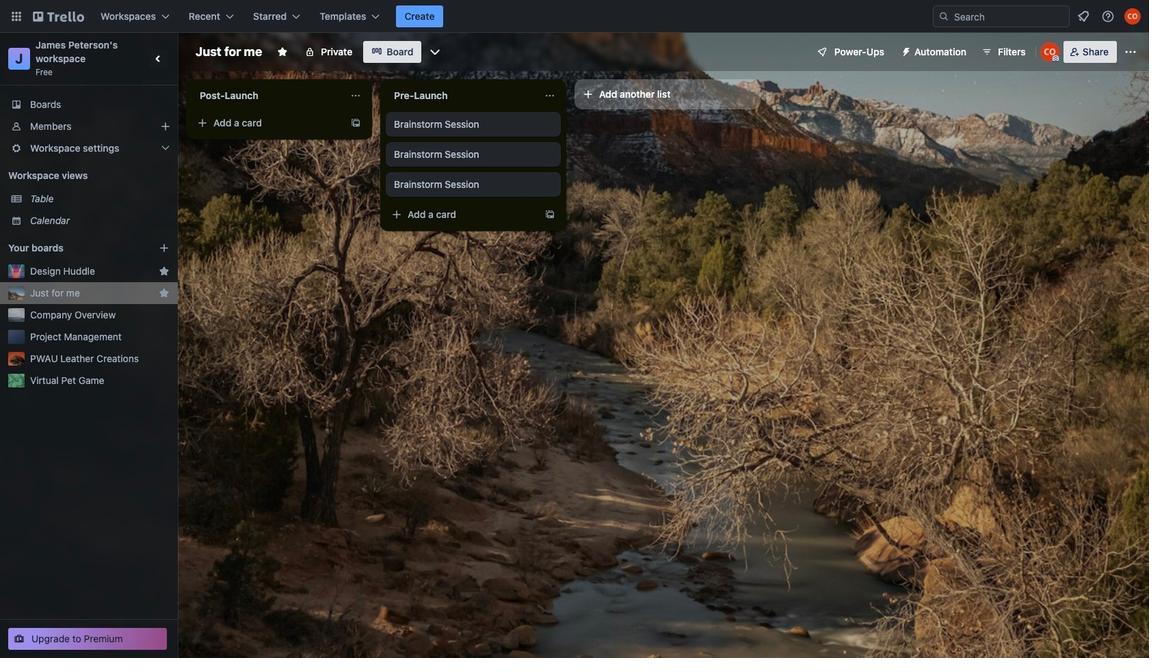 Task type: vqa. For each thing, say whether or not it's contained in the screenshot.
THE EDIT CARD image
no



Task type: locate. For each thing, give the bounding box(es) containing it.
1 starred icon image from the top
[[159, 266, 170, 277]]

starred icon image
[[159, 266, 170, 277], [159, 288, 170, 299]]

sm image
[[895, 41, 915, 60]]

workspace navigation collapse icon image
[[149, 49, 168, 68]]

0 vertical spatial starred icon image
[[159, 266, 170, 277]]

christina overa (christinaovera) image
[[1125, 8, 1141, 25]]

1 vertical spatial starred icon image
[[159, 288, 170, 299]]

search image
[[939, 11, 950, 22]]

back to home image
[[33, 5, 84, 27]]

Search field
[[950, 7, 1069, 26]]

your boards with 6 items element
[[8, 240, 138, 257]]

None text field
[[192, 85, 345, 107], [386, 85, 539, 107], [192, 85, 345, 107], [386, 85, 539, 107]]

christina overa (christinaovera) image
[[1040, 42, 1060, 62]]



Task type: describe. For each thing, give the bounding box(es) containing it.
Board name text field
[[189, 41, 269, 63]]

add board image
[[159, 243, 170, 254]]

create from template… image
[[350, 118, 361, 129]]

customize views image
[[428, 45, 442, 59]]

create from template… image
[[545, 209, 555, 220]]

star or unstar board image
[[277, 47, 288, 57]]

this member is an admin of this board. image
[[1053, 55, 1059, 62]]

0 notifications image
[[1075, 8, 1092, 25]]

primary element
[[0, 0, 1149, 33]]

open information menu image
[[1101, 10, 1115, 23]]

2 starred icon image from the top
[[159, 288, 170, 299]]

show menu image
[[1124, 45, 1138, 59]]



